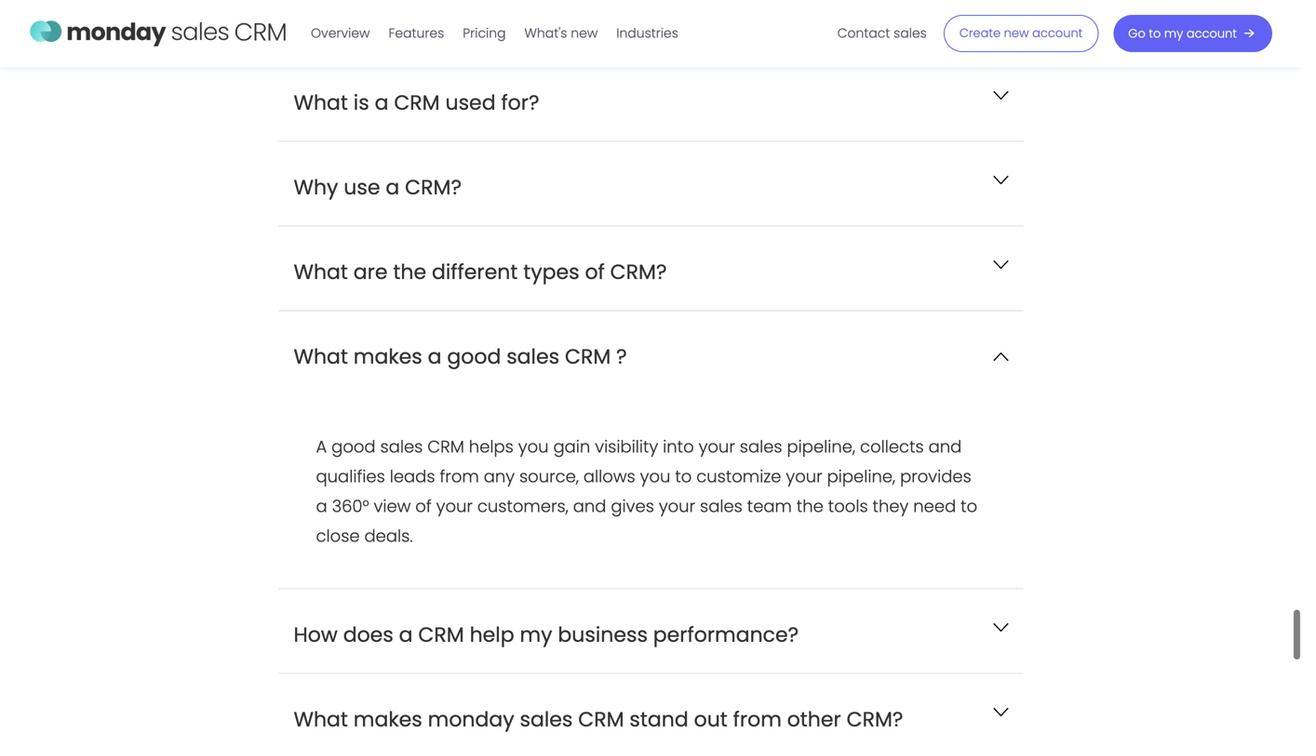 Task type: locate. For each thing, give the bounding box(es) containing it.
﻿what left the are
[[294, 258, 348, 286]]

sales up leads
[[380, 435, 423, 459]]

﻿how
[[294, 621, 338, 649]]

any
[[484, 465, 515, 489]]

﻿gives
[[611, 495, 655, 519]]

crm inside 'dropdown button'
[[394, 88, 440, 117]]

a inside dropdown button
[[386, 173, 400, 202]]

crm for helps
[[428, 435, 465, 459]]

1 horizontal spatial of
[[585, 258, 605, 286]]

2 ﻿what from the top
[[294, 258, 348, 286]]

the left tools
[[797, 495, 824, 519]]

0 horizontal spatial new
[[571, 24, 598, 42]]

﻿why
[[294, 173, 338, 202]]

a left 360°
[[316, 495, 327, 519]]

good
[[447, 343, 501, 371], [332, 435, 376, 459]]

performance?
[[653, 621, 799, 649]]

﻿what for ﻿what are the different types of crm?
[[294, 258, 348, 286]]

your up team
[[786, 465, 823, 489]]

sales inside dropdown button
[[507, 343, 560, 371]]

a for does
[[399, 621, 413, 649]]

crm up from
[[428, 435, 465, 459]]

new right what's
[[571, 24, 598, 42]]

the
[[393, 258, 427, 286], [797, 495, 824, 519]]

is
[[354, 88, 369, 117]]

create
[[960, 25, 1001, 41]]

makes
[[354, 343, 423, 371]]

contact sales button
[[828, 19, 937, 48]]

account right go
[[1187, 25, 1238, 42]]

good up qualifies
[[332, 435, 376, 459]]

new right create
[[1004, 25, 1029, 41]]

gain
[[554, 435, 591, 459]]

what's
[[525, 24, 567, 42]]

allows
[[584, 465, 636, 489]]

crm left help
[[418, 621, 464, 649]]

﻿what left makes
[[294, 343, 348, 371]]

crm?
[[405, 173, 462, 202], [611, 258, 667, 286]]

what's new
[[525, 24, 598, 42]]

of
[[585, 258, 605, 286], [416, 495, 432, 519]]

account inside button
[[1033, 25, 1083, 41]]

1 horizontal spatial and
[[929, 435, 962, 459]]

0 vertical spatial of
[[585, 258, 605, 286]]

crm? right the use
[[405, 173, 462, 202]]

and down allows in the left of the page
[[573, 495, 607, 519]]

1 horizontal spatial crm?
[[611, 258, 667, 286]]

1 horizontal spatial new
[[1004, 25, 1029, 41]]

account
[[1033, 25, 1083, 41], [1187, 25, 1238, 42]]

and
[[929, 435, 962, 459], [573, 495, 607, 519]]

a for is
[[375, 88, 389, 117]]

a right the use
[[386, 173, 400, 202]]

business
[[558, 621, 648, 649]]

monday.com crm and sales image
[[30, 12, 287, 51]]

3 ﻿what from the top
[[294, 343, 348, 371]]

1 horizontal spatial good
[[447, 343, 501, 371]]

a right is
[[375, 88, 389, 117]]

1 horizontal spatial to
[[961, 495, 978, 519]]

﻿how does a crm help my business performance? button
[[279, 590, 1024, 674]]

0 horizontal spatial you
[[518, 435, 549, 459]]

to right need
[[961, 495, 978, 519]]

into
[[663, 435, 694, 459]]

crm for used
[[394, 88, 440, 117]]

1 vertical spatial and
[[573, 495, 607, 519]]

pipeline,
[[787, 435, 856, 459], [827, 465, 896, 489]]

0 horizontal spatial good
[[332, 435, 376, 459]]

overview link
[[302, 19, 379, 48]]

what's new link
[[515, 19, 607, 48]]

1 vertical spatial my
[[520, 621, 553, 649]]

good down different
[[447, 343, 501, 371]]

?
[[617, 343, 627, 371]]

customers,
[[478, 495, 569, 519]]

﻿what inside 'dropdown button'
[[294, 88, 348, 117]]

new for what's
[[571, 24, 598, 42]]

2 horizontal spatial to
[[1149, 25, 1161, 42]]

2 vertical spatial ﻿what
[[294, 343, 348, 371]]

﻿what is a crm used for? button
[[279, 57, 1024, 141]]

﻿what are the different types of crm?
[[294, 258, 667, 286]]

my inside 'button'
[[1165, 25, 1184, 42]]

1 vertical spatial of
[[416, 495, 432, 519]]

features link
[[379, 19, 454, 48]]

0 horizontal spatial of
[[416, 495, 432, 519]]

a inside a good sales crm helps you gain visibility into your sales pipeline, collects and qualifies leads from any source, allows you to customize your pipeline, provides a 360° view of your customers, and ﻿gives your sales team the tools they need to close deals.﻿
[[316, 495, 327, 519]]

1 vertical spatial the
[[797, 495, 824, 519]]

crm
[[394, 88, 440, 117], [565, 343, 611, 371], [428, 435, 465, 459], [418, 621, 464, 649]]

1 ﻿what from the top
[[294, 88, 348, 117]]

0 horizontal spatial and
[[573, 495, 607, 519]]

1 horizontal spatial my
[[1165, 25, 1184, 42]]

0 vertical spatial ﻿what
[[294, 88, 348, 117]]

0 vertical spatial my
[[1165, 25, 1184, 42]]

1 vertical spatial good
[[332, 435, 376, 459]]

you up ﻿gives
[[640, 465, 671, 489]]

0 horizontal spatial crm?
[[405, 173, 462, 202]]

to
[[1149, 25, 1161, 42], [675, 465, 692, 489], [961, 495, 978, 519]]

the inside dropdown button
[[393, 258, 427, 286]]

and up "provides"
[[929, 435, 962, 459]]

my right go
[[1165, 25, 1184, 42]]

overview
[[311, 24, 370, 42]]

crm? inside dropdown button
[[405, 173, 462, 202]]

0 horizontal spatial account
[[1033, 25, 1083, 41]]

sales
[[894, 24, 927, 42], [507, 343, 560, 371], [380, 435, 423, 459], [740, 435, 783, 459], [700, 495, 743, 519]]

does
[[343, 621, 394, 649]]

1 horizontal spatial account
[[1187, 25, 1238, 42]]

account right create
[[1033, 25, 1083, 41]]

industries
[[617, 24, 679, 42]]

of inside the ﻿what are the different types of crm? dropdown button
[[585, 258, 605, 286]]

helps
[[469, 435, 514, 459]]

you
[[518, 435, 549, 459], [640, 465, 671, 489]]

good inside dropdown button
[[447, 343, 501, 371]]

a
[[375, 88, 389, 117], [386, 173, 400, 202], [428, 343, 442, 371], [316, 495, 327, 519], [399, 621, 413, 649]]

to inside 'button'
[[1149, 25, 1161, 42]]

a inside 'dropdown button'
[[375, 88, 389, 117]]

crm inside a good sales crm helps you gain visibility into your sales pipeline, collects and qualifies leads from any source, allows you to customize your pipeline, provides a 360° view of your customers, and ﻿gives your sales team the tools they need to close deals.﻿
[[428, 435, 465, 459]]

0 horizontal spatial my
[[520, 621, 553, 649]]

1 horizontal spatial the
[[797, 495, 824, 519]]

sales down customize
[[700, 495, 743, 519]]

1 horizontal spatial you
[[640, 465, 671, 489]]

2 vertical spatial to
[[961, 495, 978, 519]]

0 vertical spatial the
[[393, 258, 427, 286]]

new
[[571, 24, 598, 42], [1004, 25, 1029, 41]]

﻿what for ﻿what makes a good sales crm ?
[[294, 343, 348, 371]]

tools
[[829, 495, 868, 519]]

you up source,
[[518, 435, 549, 459]]

0 vertical spatial good
[[447, 343, 501, 371]]

new inside button
[[1004, 25, 1029, 41]]

0 horizontal spatial the
[[393, 258, 427, 286]]

team
[[748, 495, 792, 519]]

my
[[1165, 25, 1184, 42], [520, 621, 553, 649]]

0 vertical spatial crm?
[[405, 173, 462, 202]]

to down into
[[675, 465, 692, 489]]

my right help
[[520, 621, 553, 649]]

sales down types
[[507, 343, 560, 371]]

main element
[[302, 0, 1273, 67]]

﻿why use a crm?
[[294, 173, 462, 202]]

visibility
[[595, 435, 659, 459]]

of right view
[[416, 495, 432, 519]]

sales right contact
[[894, 24, 927, 42]]

your
[[699, 435, 735, 459], [786, 465, 823, 489], [436, 495, 473, 519], [659, 495, 696, 519]]

to right go
[[1149, 25, 1161, 42]]

for?
[[501, 88, 540, 117]]

1 vertical spatial crm?
[[611, 258, 667, 286]]

﻿what
[[294, 88, 348, 117], [294, 258, 348, 286], [294, 343, 348, 371]]

a right does
[[399, 621, 413, 649]]

0 horizontal spatial to
[[675, 465, 692, 489]]

they
[[873, 495, 909, 519]]

0 vertical spatial to
[[1149, 25, 1161, 42]]

crm? up ﻿what makes a good sales crm ? dropdown button
[[611, 258, 667, 286]]

your right ﻿gives
[[659, 495, 696, 519]]

1 vertical spatial ﻿what
[[294, 258, 348, 286]]

used
[[446, 88, 496, 117]]

crm left used
[[394, 88, 440, 117]]

a for use
[[386, 173, 400, 202]]

﻿what left is
[[294, 88, 348, 117]]

of right types
[[585, 258, 605, 286]]

a right makes
[[428, 343, 442, 371]]

﻿what makes a good sales crm ?
[[294, 343, 627, 371]]

sales inside button
[[894, 24, 927, 42]]

the right the are
[[393, 258, 427, 286]]

﻿what is a crm used for?
[[294, 88, 540, 117]]



Task type: describe. For each thing, give the bounding box(es) containing it.
﻿why use a crm? button
[[279, 142, 1024, 226]]

qualifies
[[316, 465, 385, 489]]

1 vertical spatial to
[[675, 465, 692, 489]]

industries link
[[607, 19, 688, 48]]

types
[[524, 258, 580, 286]]

need
[[914, 495, 957, 519]]

contact sales
[[838, 24, 927, 42]]

view
[[374, 495, 411, 519]]

leads
[[390, 465, 435, 489]]

a good sales crm helps you gain visibility into your sales pipeline, collects and qualifies leads from any source, allows you to customize your pipeline, provides a 360° view of your customers, and ﻿gives your sales team the tools they need to close deals.﻿
[[316, 435, 978, 548]]

good inside a good sales crm helps you gain visibility into your sales pipeline, collects and qualifies leads from any source, allows you to customize your pipeline, provides a 360° view of your customers, and ﻿gives your sales team the tools they need to close deals.﻿
[[332, 435, 376, 459]]

provides
[[901, 465, 972, 489]]

go to my account
[[1129, 25, 1238, 42]]

different
[[432, 258, 518, 286]]

go to my account button
[[1114, 15, 1273, 52]]

use
[[344, 173, 380, 202]]

features
[[389, 24, 444, 42]]

your up customize
[[699, 435, 735, 459]]

0 vertical spatial pipeline,
[[787, 435, 856, 459]]

sales up customize
[[740, 435, 783, 459]]

0 vertical spatial you
[[518, 435, 549, 459]]

0 vertical spatial and
[[929, 435, 962, 459]]

my inside dropdown button
[[520, 621, 553, 649]]

1 vertical spatial pipeline,
[[827, 465, 896, 489]]

pricing link
[[454, 19, 515, 48]]

﻿what are the different types of crm? button
[[279, 227, 1024, 310]]

close
[[316, 525, 360, 548]]

360°
[[332, 495, 369, 519]]

help
[[470, 621, 515, 649]]

create new account button
[[944, 15, 1099, 52]]

crm left the ?
[[565, 343, 611, 371]]

crm for help
[[418, 621, 464, 649]]

a
[[316, 435, 327, 459]]

from
[[440, 465, 479, 489]]

your down from
[[436, 495, 473, 519]]

pricing
[[463, 24, 506, 42]]

﻿what for ﻿what is a crm used for?
[[294, 88, 348, 117]]

crm? inside dropdown button
[[611, 258, 667, 286]]

of inside a good sales crm helps you gain visibility into your sales pipeline, collects and qualifies leads from any source, allows you to customize your pipeline, provides a 360° view of your customers, and ﻿gives your sales team the tools they need to close deals.﻿
[[416, 495, 432, 519]]

new for create
[[1004, 25, 1029, 41]]

﻿what makes a good sales crm ? button
[[279, 311, 1024, 395]]

﻿how does a crm help my business performance?
[[294, 621, 799, 649]]

contact
[[838, 24, 891, 42]]

create new account
[[960, 25, 1083, 41]]

a for makes
[[428, 343, 442, 371]]

deals.﻿
[[365, 525, 413, 548]]

a good sales crm helps you gain visibility into your sales pipeline, collects and qualifies leads from any source, allows you to customize your pipeline, provides a 360° view of your customers, and ﻿gives your sales team the tools they need to close deals.﻿ region
[[316, 432, 987, 552]]

account inside 'button'
[[1187, 25, 1238, 42]]

1 vertical spatial you
[[640, 465, 671, 489]]

customize
[[697, 465, 782, 489]]

go
[[1129, 25, 1146, 42]]

are
[[354, 258, 388, 286]]

source,
[[520, 465, 579, 489]]

the inside a good sales crm helps you gain visibility into your sales pipeline, collects and qualifies leads from any source, allows you to customize your pipeline, provides a 360° view of your customers, and ﻿gives your sales team the tools they need to close deals.﻿
[[797, 495, 824, 519]]

collects
[[860, 435, 924, 459]]



Task type: vqa. For each thing, say whether or not it's contained in the screenshot.
page.
no



